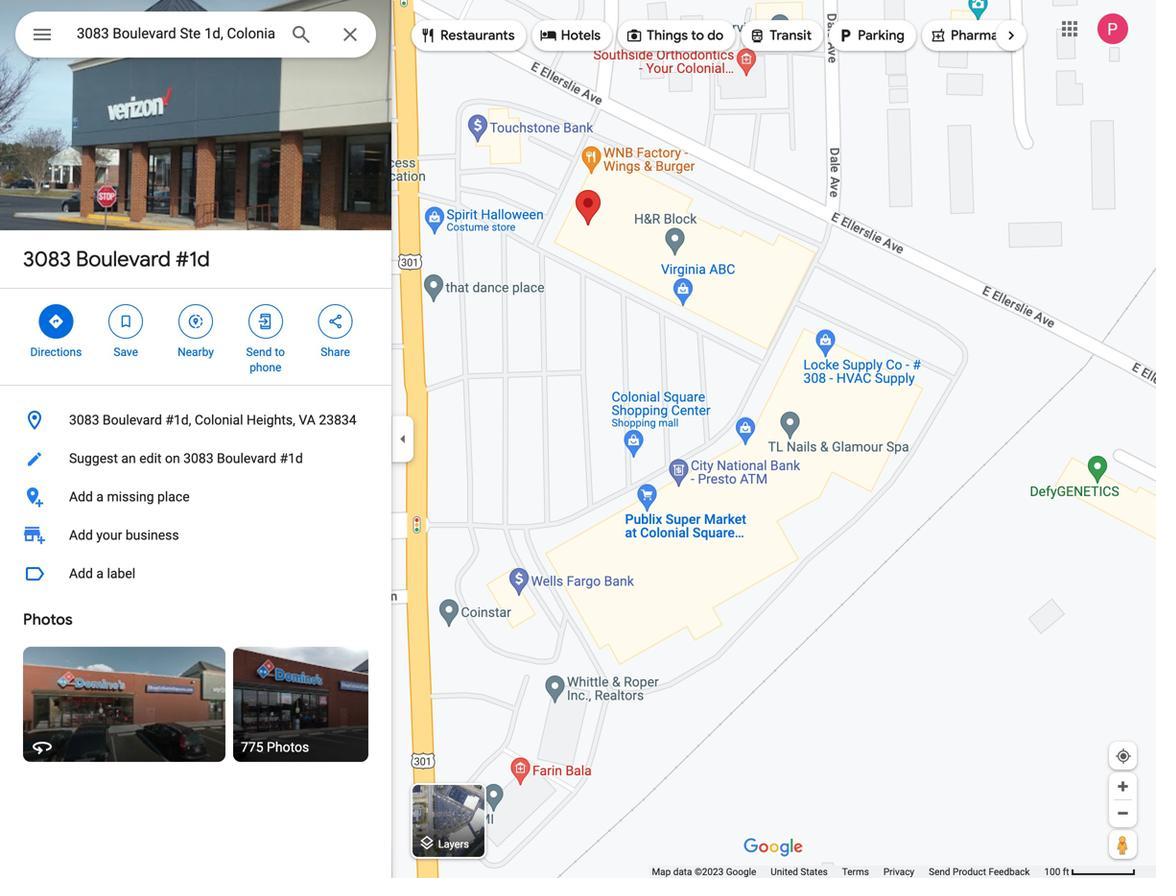 Task type: locate. For each thing, give the bounding box(es) containing it.
photos inside button
[[267, 739, 309, 755]]

2 add from the top
[[69, 527, 93, 543]]

23834
[[319, 412, 357, 428]]

1 vertical spatial #1d
[[280, 451, 303, 466]]

available search options for this area region
[[397, 12, 1116, 59]]

show street view coverage image
[[1109, 830, 1137, 859]]

1 vertical spatial add
[[69, 527, 93, 543]]

send inside button
[[929, 866, 951, 878]]

boulevard
[[76, 246, 171, 273], [103, 412, 162, 428], [217, 451, 276, 466]]

map
[[652, 866, 671, 878]]

directions
[[30, 346, 82, 359]]

1 vertical spatial send
[[929, 866, 951, 878]]

send inside the send to phone
[[246, 346, 272, 359]]

send up phone
[[246, 346, 272, 359]]

None field
[[77, 22, 274, 45]]

0 vertical spatial send
[[246, 346, 272, 359]]

on
[[165, 451, 180, 466]]

#1d,
[[165, 412, 191, 428]]

to left do at the right top of page
[[691, 27, 704, 44]]

a for label
[[96, 566, 104, 582]]

restaurants
[[441, 27, 515, 44]]

zoom in image
[[1116, 779, 1131, 794]]

product
[[953, 866, 987, 878]]

footer containing map data ©2023 google
[[652, 866, 1045, 878]]

2 vertical spatial boulevard
[[217, 451, 276, 466]]

0 horizontal spatial send
[[246, 346, 272, 359]]

none field inside 3083 boulevard ste 1d, colonial heights, va 23834 field
[[77, 22, 274, 45]]

boulevard up 
[[76, 246, 171, 273]]

#1d
[[176, 246, 210, 273], [280, 451, 303, 466]]

phone
[[250, 361, 282, 374]]


[[187, 311, 204, 332]]

photos right 775 on the left bottom
[[267, 739, 309, 755]]

send
[[246, 346, 272, 359], [929, 866, 951, 878]]

0 horizontal spatial to
[[275, 346, 285, 359]]

0 vertical spatial 3083
[[23, 246, 71, 273]]

2 a from the top
[[96, 566, 104, 582]]

send left product
[[929, 866, 951, 878]]

1 vertical spatial 3083
[[69, 412, 99, 428]]

3083 Boulevard Ste 1d, Colonial Heights, VA 23834 field
[[15, 12, 376, 58]]

#1d down va
[[280, 451, 303, 466]]

a left missing
[[96, 489, 104, 505]]

add your business link
[[0, 516, 392, 555]]

send for send to phone
[[246, 346, 272, 359]]

layers
[[438, 838, 469, 850]]

1 horizontal spatial to
[[691, 27, 704, 44]]

boulevard down heights,
[[217, 451, 276, 466]]

0 horizontal spatial #1d
[[176, 246, 210, 273]]

0 vertical spatial add
[[69, 489, 93, 505]]

add inside button
[[69, 489, 93, 505]]


[[31, 21, 54, 48]]


[[930, 25, 947, 46]]

terms
[[842, 866, 869, 878]]

a inside 'button'
[[96, 566, 104, 582]]

1 vertical spatial boulevard
[[103, 412, 162, 428]]

privacy button
[[884, 866, 915, 878]]


[[117, 311, 135, 332]]

boulevard up an on the left bottom
[[103, 412, 162, 428]]

100 ft
[[1045, 866, 1070, 878]]

3083 up 
[[23, 246, 71, 273]]

boulevard inside 3083 boulevard #1d, colonial heights, va 23834 button
[[103, 412, 162, 428]]

footer
[[652, 866, 1045, 878]]

1 horizontal spatial photos
[[267, 739, 309, 755]]

1 vertical spatial to
[[275, 346, 285, 359]]

privacy
[[884, 866, 915, 878]]

a left "label"
[[96, 566, 104, 582]]

a inside button
[[96, 489, 104, 505]]

label
[[107, 566, 135, 582]]

add down suggest
[[69, 489, 93, 505]]

google maps element
[[0, 0, 1157, 878]]

3083 boulevard #1d, colonial heights, va 23834
[[69, 412, 357, 428]]

3083 up suggest
[[69, 412, 99, 428]]

colonial
[[195, 412, 243, 428]]

terms button
[[842, 866, 869, 878]]

3083 boulevard #1d main content
[[0, 0, 392, 878]]

to up phone
[[275, 346, 285, 359]]

collapse side panel image
[[393, 429, 414, 450]]

add a label
[[69, 566, 135, 582]]


[[749, 25, 766, 46]]

add inside 'button'
[[69, 566, 93, 582]]

ft
[[1063, 866, 1070, 878]]

send product feedback
[[929, 866, 1030, 878]]

0 vertical spatial boulevard
[[76, 246, 171, 273]]

to
[[691, 27, 704, 44], [275, 346, 285, 359]]

to inside  things to do
[[691, 27, 704, 44]]

1 vertical spatial photos
[[267, 739, 309, 755]]

suggest an edit on 3083 boulevard #1d button
[[0, 440, 392, 478]]

heights,
[[247, 412, 296, 428]]

parking
[[858, 27, 905, 44]]

1 vertical spatial a
[[96, 566, 104, 582]]

photos down add a label
[[23, 610, 73, 630]]

your
[[96, 527, 122, 543]]

1 a from the top
[[96, 489, 104, 505]]

feedback
[[989, 866, 1030, 878]]

0 vertical spatial a
[[96, 489, 104, 505]]

 pharmacies
[[930, 25, 1024, 46]]

©2023
[[695, 866, 724, 878]]

to inside the send to phone
[[275, 346, 285, 359]]

send to phone
[[246, 346, 285, 374]]

3083
[[23, 246, 71, 273], [69, 412, 99, 428], [183, 451, 214, 466]]

3 add from the top
[[69, 566, 93, 582]]

#1d up 
[[176, 246, 210, 273]]

photos
[[23, 610, 73, 630], [267, 739, 309, 755]]

suggest
[[69, 451, 118, 466]]

0 vertical spatial to
[[691, 27, 704, 44]]

0 horizontal spatial photos
[[23, 610, 73, 630]]

add left your
[[69, 527, 93, 543]]

1 horizontal spatial send
[[929, 866, 951, 878]]

add left "label"
[[69, 566, 93, 582]]

google account: payton hansen  
(payton.hansen@adept.ai) image
[[1098, 14, 1129, 44]]

add
[[69, 489, 93, 505], [69, 527, 93, 543], [69, 566, 93, 582]]

a
[[96, 489, 104, 505], [96, 566, 104, 582]]

1 add from the top
[[69, 489, 93, 505]]

united
[[771, 866, 798, 878]]

2 vertical spatial add
[[69, 566, 93, 582]]

3083 right on
[[183, 451, 214, 466]]

0 vertical spatial #1d
[[176, 246, 210, 273]]

 transit
[[749, 25, 812, 46]]

1 horizontal spatial #1d
[[280, 451, 303, 466]]



Task type: describe. For each thing, give the bounding box(es) containing it.
hotels
[[561, 27, 601, 44]]

business
[[126, 527, 179, 543]]

 search field
[[15, 12, 376, 61]]

google
[[726, 866, 757, 878]]

save
[[114, 346, 138, 359]]

show your location image
[[1115, 748, 1133, 765]]

boulevard for #1d
[[76, 246, 171, 273]]

missing
[[107, 489, 154, 505]]

2 vertical spatial 3083
[[183, 451, 214, 466]]

 restaurants
[[419, 25, 515, 46]]


[[837, 25, 854, 46]]

va
[[299, 412, 316, 428]]

0 vertical spatial photos
[[23, 610, 73, 630]]

next page image
[[1003, 27, 1020, 44]]

a for missing
[[96, 489, 104, 505]]

an
[[121, 451, 136, 466]]

 hotels
[[540, 25, 601, 46]]

 parking
[[837, 25, 905, 46]]


[[419, 25, 437, 46]]

 things to do
[[626, 25, 724, 46]]

footer inside google maps element
[[652, 866, 1045, 878]]

#1d inside button
[[280, 451, 303, 466]]

 button
[[15, 12, 69, 61]]

things
[[647, 27, 688, 44]]

add a missing place
[[69, 489, 190, 505]]

map data ©2023 google
[[652, 866, 757, 878]]

3083 for 3083 boulevard #1d, colonial heights, va 23834
[[69, 412, 99, 428]]

actions for 3083 boulevard #1d region
[[0, 289, 392, 385]]

add for add your business
[[69, 527, 93, 543]]

united states
[[771, 866, 828, 878]]

suggest an edit on 3083 boulevard #1d
[[69, 451, 303, 466]]

100 ft button
[[1045, 866, 1136, 878]]

transit
[[770, 27, 812, 44]]

send for send product feedback
[[929, 866, 951, 878]]

775
[[241, 739, 264, 755]]

data
[[673, 866, 692, 878]]

send product feedback button
[[929, 866, 1030, 878]]


[[626, 25, 643, 46]]

add for add a label
[[69, 566, 93, 582]]


[[327, 311, 344, 332]]

775 photos button
[[233, 647, 369, 762]]

3083 boulevard #1d
[[23, 246, 210, 273]]

edit
[[139, 451, 162, 466]]

3083 for 3083 boulevard #1d
[[23, 246, 71, 273]]

100
[[1045, 866, 1061, 878]]

pharmacies
[[951, 27, 1024, 44]]

states
[[801, 866, 828, 878]]


[[257, 311, 274, 332]]

add a missing place button
[[0, 478, 392, 516]]

share
[[321, 346, 350, 359]]

united states button
[[771, 866, 828, 878]]

add for add a missing place
[[69, 489, 93, 505]]

nearby
[[178, 346, 214, 359]]

do
[[708, 27, 724, 44]]

zoom out image
[[1116, 806, 1131, 821]]


[[540, 25, 557, 46]]

add your business
[[69, 527, 179, 543]]

775 photos
[[241, 739, 309, 755]]

place
[[157, 489, 190, 505]]


[[47, 311, 65, 332]]

boulevard for #1d,
[[103, 412, 162, 428]]

boulevard inside suggest an edit on 3083 boulevard #1d button
[[217, 451, 276, 466]]

3083 boulevard #1d, colonial heights, va 23834 button
[[0, 401, 392, 440]]

add a label button
[[0, 555, 392, 593]]



Task type: vqa. For each thing, say whether or not it's contained in the screenshot.


